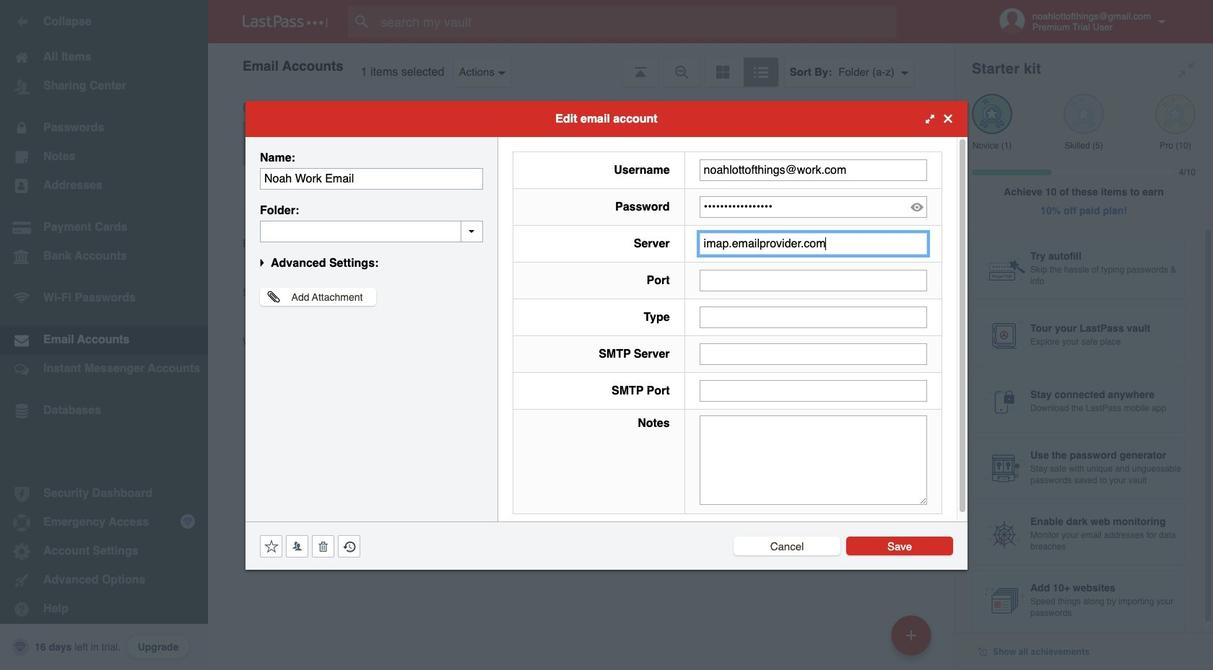 Task type: describe. For each thing, give the bounding box(es) containing it.
Search search field
[[348, 6, 925, 38]]

new item navigation
[[886, 612, 940, 671]]

main navigation navigation
[[0, 0, 208, 671]]



Task type: locate. For each thing, give the bounding box(es) containing it.
search my vault text field
[[348, 6, 925, 38]]

new item image
[[906, 631, 916, 641]]

dialog
[[246, 101, 968, 570]]

lastpass image
[[243, 15, 328, 28]]

None text field
[[699, 159, 927, 181], [260, 168, 483, 190], [260, 221, 483, 242], [699, 233, 927, 255], [699, 307, 927, 328], [699, 343, 927, 365], [699, 416, 927, 505], [699, 159, 927, 181], [260, 168, 483, 190], [260, 221, 483, 242], [699, 233, 927, 255], [699, 307, 927, 328], [699, 343, 927, 365], [699, 416, 927, 505]]

None password field
[[699, 196, 927, 218]]

None text field
[[699, 270, 927, 291], [699, 380, 927, 402], [699, 270, 927, 291], [699, 380, 927, 402]]

vault options navigation
[[208, 43, 955, 87]]



